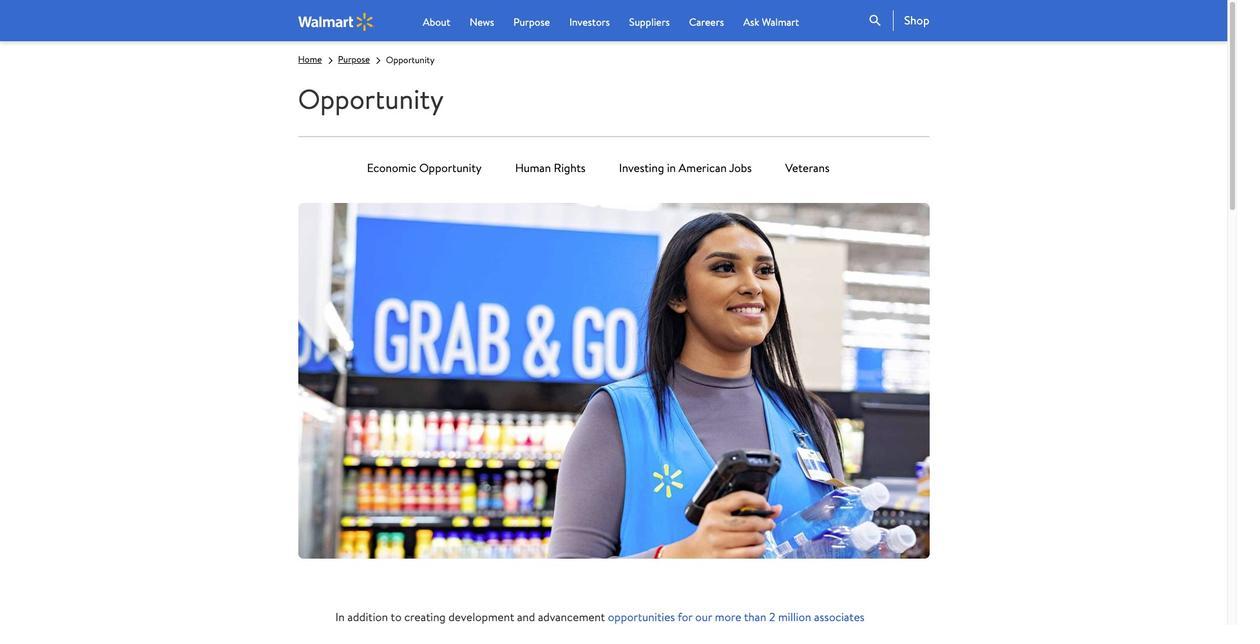 Task type: locate. For each thing, give the bounding box(es) containing it.
to
[[391, 609, 402, 625]]

economic opportunity link
[[367, 153, 482, 184]]

purpose link
[[338, 53, 370, 66]]

addition
[[348, 609, 388, 625]]

opportunity down about
[[386, 54, 435, 66]]

rights
[[554, 160, 586, 176]]

2 vertical spatial opportunity
[[419, 160, 482, 176]]

home link
[[298, 53, 322, 66]]

1 vertical spatial opportunity
[[298, 80, 444, 118]]

purpose down home image
[[338, 53, 370, 66]]

opportunity
[[386, 54, 435, 66], [298, 80, 444, 118], [419, 160, 482, 176]]

investors button
[[570, 14, 610, 30]]

purpose
[[514, 15, 550, 29], [338, 53, 370, 66]]

investing
[[619, 160, 664, 176]]

american
[[679, 160, 727, 176]]

0 vertical spatial opportunity
[[386, 54, 435, 66]]

investors
[[570, 15, 610, 29]]

0 horizontal spatial purpose
[[338, 53, 370, 66]]

opportunity down purpose link
[[298, 80, 444, 118]]

in addition to creating development and advancement opportunities for our more than 2 million associates
[[336, 609, 865, 625]]

1 vertical spatial purpose
[[338, 53, 370, 66]]

suppliers button
[[629, 14, 670, 30]]

1 horizontal spatial purpose
[[514, 15, 550, 29]]

opportunities for our more than 2 million associates link
[[608, 609, 865, 625]]

jobs
[[729, 160, 752, 176]]

shop link
[[894, 10, 930, 31]]

walmart
[[762, 15, 799, 29]]

our
[[696, 609, 712, 625]]

home
[[298, 53, 322, 66]]

veterans
[[786, 160, 830, 176]]

purpose right news
[[514, 15, 550, 29]]

for
[[678, 609, 693, 625]]

news
[[470, 15, 494, 29]]

opportunity right economic
[[419, 160, 482, 176]]

suppliers
[[629, 15, 670, 29]]

0 vertical spatial purpose
[[514, 15, 550, 29]]



Task type: describe. For each thing, give the bounding box(es) containing it.
associates
[[815, 609, 865, 625]]

million
[[778, 609, 812, 625]]

ask
[[744, 15, 760, 29]]

ask walmart link
[[744, 14, 799, 30]]

about
[[423, 15, 451, 29]]

human rights
[[515, 160, 586, 176]]

veterans link
[[786, 153, 830, 184]]

opportunities
[[608, 609, 675, 625]]

shop
[[905, 12, 930, 28]]

careers
[[689, 15, 724, 29]]

purpose for purpose link
[[338, 53, 370, 66]]

than
[[744, 609, 767, 625]]

creating
[[405, 609, 446, 625]]

more
[[715, 609, 742, 625]]

in
[[667, 160, 676, 176]]

investing in american jobs link
[[619, 153, 752, 184]]

about button
[[423, 14, 451, 30]]

advancement
[[538, 609, 605, 625]]

opportunity inside the 'economic opportunity' link
[[419, 160, 482, 176]]

development
[[449, 609, 515, 625]]

search
[[868, 13, 883, 28]]

2
[[769, 609, 776, 625]]

investing in american jobs
[[619, 160, 752, 176]]

human
[[515, 160, 551, 176]]

a walmart associate stands in the grab & go section with a handheld scanner and water bottles in her hand. image
[[298, 203, 930, 559]]

home image
[[298, 13, 375, 31]]

news button
[[470, 14, 494, 30]]

purpose button
[[514, 14, 550, 30]]

ask walmart
[[744, 15, 799, 29]]

and
[[517, 609, 535, 625]]

in
[[336, 609, 345, 625]]

careers link
[[689, 14, 724, 30]]

purpose for purpose dropdown button on the top
[[514, 15, 550, 29]]

economic
[[367, 160, 417, 176]]

economic opportunity
[[367, 160, 482, 176]]

human rights link
[[515, 153, 586, 184]]



Task type: vqa. For each thing, say whether or not it's contained in the screenshot.
to
yes



